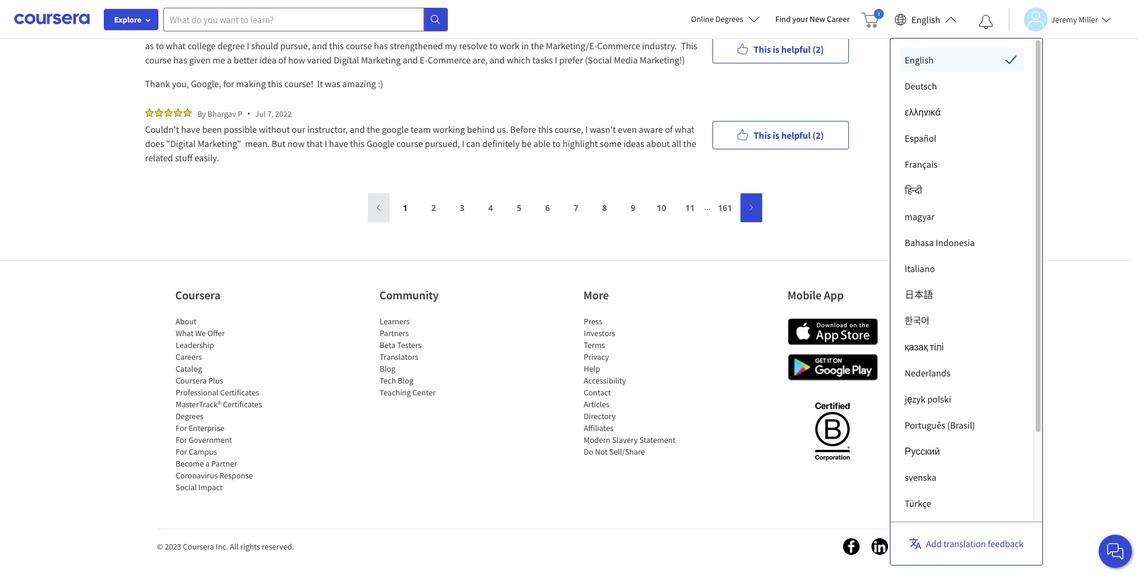 Task type: describe. For each thing, give the bounding box(es) containing it.
menu containing english
[[900, 48, 1024, 575]]

7,
[[267, 108, 274, 119]]

to right the "as"
[[156, 40, 164, 52]]

and down strengthened
[[403, 54, 418, 66]]

definitely
[[482, 138, 520, 150]]

0 horizontal spatial e-
[[420, 54, 428, 66]]

our
[[292, 123, 305, 135]]

(2) for by mila t • jun 20, 2022
[[813, 43, 824, 55]]

your
[[792, 14, 808, 24]]

center
[[412, 387, 435, 398]]

given
[[189, 54, 211, 66]]

government
[[188, 435, 232, 446]]

7
[[574, 202, 578, 213]]

working
[[433, 123, 465, 135]]

shopping cart: 1 item image
[[862, 9, 884, 28]]

pursue,
[[280, 40, 310, 52]]

do not sell/share link
[[583, 447, 645, 457]]

...
[[704, 201, 711, 213]]

0 vertical spatial certificates
[[220, 387, 259, 398]]

jun
[[241, 10, 254, 21]]

add translation feedback
[[926, 538, 1024, 550]]

0 vertical spatial my
[[426, 26, 439, 37]]

2
[[431, 202, 436, 213]]

it
[[317, 78, 323, 90]]

google
[[382, 123, 409, 135]]

"digital
[[166, 138, 196, 150]]

been inside i'm really glad to have had the opportunity to take this course and start my career in digital marketing and e-commerce.  i've been indecisive as to what college degree i should pursue, and this course has strengthened my resolve to work in the marketing/e-commerce industry.  this course has given me a better idea of how varied digital marketing and e-commerce are, and which tasks i prefer (social media marketing!)
[[636, 26, 656, 37]]

and inside couldn't have been possible without our instructor, and the google team working behind us. before this course, i wasn't even aware of what does "digital marketing"  mean. but now that i have this google course pursued, i can definitely be able to highlight some ideas about all the related stuff easily.
[[350, 123, 365, 135]]

couldn't have been possible without our instructor, and the google team working behind us. before this course, i wasn't even aware of what does "digital marketing"  mean. but now that i have this google course pursued, i can definitely be able to highlight some ideas about all the related stuff easily.
[[145, 123, 698, 164]]

partners
[[379, 328, 409, 339]]

the up "google"
[[367, 123, 380, 135]]

affiliates
[[583, 423, 613, 434]]

chat with us image
[[1106, 542, 1125, 561]]

professional certificates link
[[175, 387, 259, 398]]

1 horizontal spatial my
[[445, 40, 457, 52]]

modern
[[583, 435, 610, 446]]

jul
[[255, 108, 266, 119]]

should
[[251, 40, 278, 52]]

2 vertical spatial coursera
[[183, 542, 214, 552]]

2022 for by mila t • jun 20, 2022
[[267, 10, 284, 21]]

0 horizontal spatial in
[[467, 26, 475, 37]]

bhargav
[[208, 108, 236, 119]]

türkçe
[[905, 498, 931, 510]]

this left course! in the top left of the page
[[268, 78, 282, 90]]

teaching
[[379, 387, 411, 398]]

english inside radio item
[[905, 54, 934, 66]]

this is helpful (2) for by mila t • jun 20, 2022
[[754, 43, 824, 55]]

this for by mila t • jun 20, 2022
[[754, 43, 771, 55]]

0 vertical spatial has
[[374, 40, 388, 52]]

affiliates link
[[583, 423, 613, 434]]

français
[[905, 158, 938, 170]]

couldn't
[[145, 123, 179, 135]]

0 vertical spatial coursera
[[175, 288, 221, 303]]

the up should
[[251, 26, 264, 37]]

some
[[600, 138, 622, 150]]

amazing
[[342, 78, 376, 90]]

is for by mila t • jun 20, 2022
[[773, 43, 779, 55]]

google
[[367, 138, 395, 150]]

show notifications image
[[979, 15, 993, 29]]

nederlands
[[905, 367, 951, 379]]

become a partner link
[[175, 459, 237, 469]]

download on the app store image
[[788, 319, 878, 345]]

commerce.
[[571, 26, 616, 37]]

catalog link
[[175, 364, 202, 374]]

resolve
[[459, 40, 488, 52]]

11 link
[[679, 194, 701, 222]]

terms
[[583, 340, 605, 351]]

i up better
[[247, 40, 249, 52]]

indecisive
[[658, 26, 697, 37]]

0 vertical spatial e-
[[563, 26, 571, 37]]

easily.
[[195, 152, 219, 164]]

have inside i'm really glad to have had the opportunity to take this course and start my career in digital marketing and e-commerce.  i've been indecisive as to what college degree i should pursue, and this course has strengthened my resolve to work in the marketing/e-commerce industry.  this course has given me a better idea of how varied digital marketing and e-commerce are, and which tasks i prefer (social media marketing!)
[[213, 26, 232, 37]]

(2) for by bhargav p • jul 7, 2022
[[813, 129, 824, 141]]

0 horizontal spatial blog
[[379, 364, 395, 374]]

© 2023 coursera inc. all rights reserved.
[[157, 542, 294, 552]]

and up varied
[[312, 40, 327, 52]]

directory link
[[583, 411, 615, 422]]

more
[[583, 288, 609, 303]]

this down 'take'
[[329, 40, 344, 52]]

what inside couldn't have been possible without our instructor, and the google team working behind us. before this course, i wasn't even aware of what does "digital marketing"  mean. but now that i have this google course pursued, i can definitely be able to highlight some ideas about all the related stuff easily.
[[675, 123, 695, 135]]

i'm
[[145, 26, 158, 37]]

beta
[[379, 340, 395, 351]]

course down the "as"
[[145, 54, 171, 66]]

campus
[[188, 447, 217, 457]]

by mila t • jun 20, 2022
[[197, 10, 284, 21]]

impact
[[198, 482, 222, 493]]

chevron left image
[[374, 202, 383, 213]]

of inside couldn't have been possible without our instructor, and the google team working behind us. before this course, i wasn't even aware of what does "digital marketing"  mean. but now that i have this google course pursued, i can definitely be able to highlight some ideas about all the related stuff easily.
[[665, 123, 673, 135]]

before
[[510, 123, 536, 135]]

privacy link
[[583, 352, 609, 362]]

1 link
[[394, 194, 416, 222]]

directory
[[583, 411, 615, 422]]

this is helpful (2) button for by mila t • jun 20, 2022
[[712, 35, 849, 63]]

the up tasks
[[531, 40, 544, 52]]

start
[[406, 26, 424, 37]]

한국어
[[905, 315, 929, 327]]

reserved.
[[262, 542, 294, 552]]

this inside i'm really glad to have had the opportunity to take this course and start my career in digital marketing and e-commerce.  i've been indecisive as to what college degree i should pursue, and this course has strengthened my resolve to work in the marketing/e-commerce industry.  this course has given me a better idea of how varied digital marketing and e-commerce are, and which tasks i prefer (social media marketing!)
[[681, 40, 697, 52]]

this for by bhargav p • jul 7, 2022
[[754, 129, 771, 141]]

about link
[[175, 316, 196, 327]]

0 vertical spatial marketing
[[504, 26, 544, 37]]

learners partners beta testers translators blog tech blog teaching center
[[379, 316, 435, 398]]

1 vertical spatial commerce
[[428, 54, 471, 66]]

(social
[[585, 54, 612, 66]]

2 for from the top
[[175, 435, 187, 446]]

find your new career
[[775, 14, 850, 24]]

the right all
[[683, 138, 696, 150]]

helpful for by mila t • jun 20, 2022
[[781, 43, 811, 55]]

by bhargav p • jul 7, 2022
[[197, 108, 292, 119]]

for enterprise link
[[175, 423, 224, 434]]

find
[[775, 14, 791, 24]]

become
[[175, 459, 203, 469]]

a inside about what we offer leadership careers catalog coursera plus professional certificates mastertrack® certificates degrees for enterprise for government for campus become a partner coronavirus response social impact
[[205, 459, 209, 469]]

2 link
[[423, 194, 444, 222]]

not
[[595, 447, 607, 457]]

wasn't
[[590, 123, 616, 135]]

(brasil)
[[947, 419, 975, 431]]

chevron right image
[[747, 202, 756, 213]]

team
[[411, 123, 431, 135]]

english radio item
[[900, 48, 1024, 72]]

t
[[224, 10, 228, 21]]

privacy
[[583, 352, 609, 362]]

1 for from the top
[[175, 423, 187, 434]]

work
[[500, 40, 520, 52]]

can
[[466, 138, 480, 150]]

about
[[646, 138, 670, 150]]

response
[[219, 470, 253, 481]]

accessibility link
[[583, 376, 626, 386]]

deutsch
[[905, 80, 937, 92]]

0 horizontal spatial have
[[181, 123, 200, 135]]

2022 for by bhargav p • jul 7, 2022
[[275, 108, 292, 119]]

tasks
[[532, 54, 553, 66]]

stuff
[[175, 152, 193, 164]]

teaching center link
[[379, 387, 435, 398]]

contact
[[583, 387, 611, 398]]

to right glad
[[203, 26, 211, 37]]

0 horizontal spatial digital
[[334, 54, 359, 66]]

degrees link
[[175, 411, 203, 422]]

investors link
[[583, 328, 615, 339]]

blog link
[[379, 364, 395, 374]]

1 horizontal spatial commerce
[[597, 40, 640, 52]]

enterprise
[[188, 423, 224, 434]]

português (brasil)
[[905, 419, 975, 431]]



Task type: locate. For each thing, give the bounding box(es) containing it.
opportunity
[[266, 26, 313, 37]]

1 horizontal spatial marketing
[[504, 26, 544, 37]]

translation
[[943, 538, 986, 550]]

2 by from the top
[[197, 108, 206, 119]]

offer
[[207, 328, 224, 339]]

tech
[[379, 376, 396, 386]]

2 is from the top
[[773, 129, 779, 141]]

2022 inside by mila t • jun 20, 2022
[[267, 10, 284, 21]]

certificates
[[220, 387, 259, 398], [223, 399, 262, 410]]

1 horizontal spatial blog
[[397, 376, 413, 386]]

possible
[[224, 123, 257, 135]]

1 vertical spatial 2022
[[275, 108, 292, 119]]

svenska
[[905, 472, 936, 484]]

1 vertical spatial is
[[773, 129, 779, 141]]

to inside couldn't have been possible without our instructor, and the google team working behind us. before this course, i wasn't even aware of what does "digital marketing"  mean. but now that i have this google course pursued, i can definitely be able to highlight some ideas about all the related stuff easily.
[[552, 138, 561, 150]]

course down team
[[397, 138, 423, 150]]

0 horizontal spatial what
[[166, 40, 186, 52]]

• right p
[[247, 108, 250, 119]]

• right t
[[233, 10, 236, 21]]

ideas
[[623, 138, 644, 150]]

1 this is helpful (2) button from the top
[[712, 35, 849, 63]]

1 vertical spatial for
[[175, 435, 187, 446]]

this right 'take'
[[344, 26, 359, 37]]

1 horizontal spatial digital
[[477, 26, 502, 37]]

my down career
[[445, 40, 457, 52]]

1 horizontal spatial what
[[675, 123, 695, 135]]

0 vertical spatial a
[[227, 54, 232, 66]]

0 vertical spatial helpful
[[781, 43, 811, 55]]

0 horizontal spatial been
[[202, 123, 222, 135]]

filled star image up really
[[174, 11, 182, 19]]

have
[[213, 26, 232, 37], [181, 123, 200, 135], [329, 138, 348, 150]]

aware
[[639, 123, 663, 135]]

10
[[657, 202, 666, 213]]

coursera twitter image
[[900, 539, 916, 555]]

marketing"
[[197, 138, 241, 150]]

press
[[583, 316, 602, 327]]

0 vertical spatial blog
[[379, 364, 395, 374]]

investors
[[583, 328, 615, 339]]

digital up resolve
[[477, 26, 502, 37]]

commerce
[[597, 40, 640, 52], [428, 54, 471, 66]]

日本語
[[905, 289, 933, 301]]

1 horizontal spatial have
[[213, 26, 232, 37]]

degrees
[[175, 411, 203, 422]]

1 vertical spatial blog
[[397, 376, 413, 386]]

take
[[325, 26, 342, 37]]

2 this is helpful (2) from the top
[[754, 129, 824, 141]]

commerce down resolve
[[428, 54, 471, 66]]

0 vertical spatial by
[[197, 10, 206, 21]]

1 vertical spatial has
[[173, 54, 187, 66]]

list for more
[[583, 316, 684, 458]]

course
[[361, 26, 387, 37], [346, 40, 372, 52], [145, 54, 171, 66], [397, 138, 423, 150]]

me
[[212, 54, 225, 66]]

terms link
[[583, 340, 605, 351]]

helpful for by bhargav p • jul 7, 2022
[[781, 129, 811, 141]]

of up all
[[665, 123, 673, 135]]

ελληνικά
[[905, 106, 941, 118]]

list containing about
[[175, 316, 276, 494]]

1 vertical spatial have
[[181, 123, 200, 135]]

1 horizontal spatial e-
[[563, 26, 571, 37]]

2 vertical spatial have
[[329, 138, 348, 150]]

1 is from the top
[[773, 43, 779, 55]]

coursera down catalog
[[175, 376, 206, 386]]

0 horizontal spatial marketing
[[361, 54, 401, 66]]

0 vertical spatial been
[[636, 26, 656, 37]]

0 horizontal spatial •
[[233, 10, 236, 21]]

all
[[672, 138, 681, 150]]

articles
[[583, 399, 609, 410]]

1 this is helpful (2) from the top
[[754, 43, 824, 55]]

русский
[[905, 446, 940, 457]]

this
[[681, 40, 697, 52], [754, 43, 771, 55], [754, 129, 771, 141]]

coursera youtube image
[[928, 539, 945, 555]]

1 helpful from the top
[[781, 43, 811, 55]]

0 vertical spatial in
[[467, 26, 475, 37]]

my
[[426, 26, 439, 37], [445, 40, 457, 52]]

coursera linkedin image
[[871, 539, 888, 555]]

3 link
[[451, 194, 473, 222]]

by for by bhargav p • jul 7, 2022
[[197, 108, 206, 119]]

translators
[[379, 352, 418, 362]]

1 (2) from the top
[[813, 43, 824, 55]]

1 horizontal spatial in
[[521, 40, 529, 52]]

0 vertical spatial for
[[175, 423, 187, 434]]

indonesia
[[936, 237, 975, 249]]

coursera instagram image
[[957, 539, 973, 555]]

leadership
[[175, 340, 214, 351]]

course inside couldn't have been possible without our instructor, and the google team working behind us. before this course, i wasn't even aware of what does "digital marketing"  mean. but now that i have this google course pursued, i can definitely be able to highlight some ideas about all the related stuff easily.
[[397, 138, 423, 150]]

been right "i've"
[[636, 26, 656, 37]]

and left start
[[389, 26, 404, 37]]

1 vertical spatial what
[[675, 123, 695, 135]]

1 horizontal spatial of
[[665, 123, 673, 135]]

2 list from the left
[[379, 316, 480, 399]]

able
[[533, 138, 551, 150]]

• for by mila t • jun 20, 2022
[[233, 10, 236, 21]]

1 vertical spatial of
[[665, 123, 673, 135]]

have up "digital
[[181, 123, 200, 135]]

1 vertical spatial been
[[202, 123, 222, 135]]

articles link
[[583, 399, 609, 410]]

e- down strengthened
[[420, 54, 428, 66]]

has left strengthened
[[374, 40, 388, 52]]

1 vertical spatial this is helpful (2) button
[[712, 121, 849, 149]]

9 link
[[622, 194, 644, 222]]

logo of certified b corporation image
[[808, 396, 857, 467]]

certificates up mastertrack® certificates link
[[220, 387, 259, 398]]

a right me
[[227, 54, 232, 66]]

mastertrack®
[[175, 399, 221, 410]]

0 vertical spatial of
[[278, 54, 286, 66]]

filled star image
[[145, 11, 153, 19], [155, 11, 163, 19], [164, 11, 172, 19], [145, 109, 153, 117], [155, 109, 163, 117], [164, 109, 172, 117], [174, 109, 182, 117]]

tech blog link
[[379, 376, 413, 386]]

what up all
[[675, 123, 695, 135]]

and right are,
[[490, 54, 505, 66]]

get it on google play image
[[788, 354, 878, 381]]

strengthened
[[390, 40, 443, 52]]

by
[[197, 10, 206, 21], [197, 108, 206, 119]]

0 vertical spatial is
[[773, 43, 779, 55]]

certificates down professional certificates link
[[223, 399, 262, 410]]

by inside by bhargav p • jul 7, 2022
[[197, 108, 206, 119]]

list containing press
[[583, 316, 684, 458]]

list for coursera
[[175, 316, 276, 494]]

1 vertical spatial certificates
[[223, 399, 262, 410]]

0 horizontal spatial commerce
[[428, 54, 471, 66]]

been inside couldn't have been possible without our instructor, and the google team working behind us. before this course, i wasn't even aware of what does "digital marketing"  mean. but now that i have this google course pursued, i can definitely be able to highlight some ideas about all the related stuff easily.
[[202, 123, 222, 135]]

career
[[441, 26, 465, 37]]

polski
[[927, 393, 951, 405]]

0 vertical spatial •
[[233, 10, 236, 21]]

filled star image
[[174, 11, 182, 19], [183, 11, 191, 19], [183, 109, 191, 117]]

even
[[618, 123, 637, 135]]

this up 'able' at top left
[[538, 123, 553, 135]]

None search field
[[163, 7, 448, 31]]

rights
[[240, 542, 260, 552]]

of
[[278, 54, 286, 66], [665, 123, 673, 135]]

2 vertical spatial for
[[175, 447, 187, 457]]

in right work on the top left
[[521, 40, 529, 52]]

english button
[[890, 0, 962, 39]]

in up resolve
[[467, 26, 475, 37]]

0 vertical spatial digital
[[477, 26, 502, 37]]

what
[[175, 328, 193, 339]]

3 list from the left
[[583, 316, 684, 458]]

5 link
[[508, 194, 530, 222]]

course,
[[555, 123, 583, 135]]

3 for from the top
[[175, 447, 187, 457]]

this is helpful (2) for by bhargav p • jul 7, 2022
[[754, 129, 824, 141]]

1 horizontal spatial •
[[247, 108, 250, 119]]

2 helpful from the top
[[781, 129, 811, 141]]

list containing learners
[[379, 316, 480, 399]]

0 horizontal spatial has
[[173, 54, 187, 66]]

blog up the tech
[[379, 364, 395, 374]]

1 vertical spatial marketing
[[361, 54, 401, 66]]

digital up amazing
[[334, 54, 359, 66]]

partners link
[[379, 328, 409, 339]]

español
[[905, 132, 936, 144]]

p
[[238, 108, 242, 119]]

to right 'able' at top left
[[552, 138, 561, 150]]

of inside i'm really glad to have had the opportunity to take this course and start my career in digital marketing and e-commerce.  i've been indecisive as to what college degree i should pursue, and this course has strengthened my resolve to work in the marketing/e-commerce industry.  this course has given me a better idea of how varied digital marketing and e-commerce are, and which tasks i prefer (social media marketing!)
[[278, 54, 286, 66]]

2022 inside by bhargav p • jul 7, 2022
[[275, 108, 292, 119]]

2023
[[165, 542, 181, 552]]

for down degrees
[[175, 423, 187, 434]]

helpful
[[781, 43, 811, 55], [781, 129, 811, 141]]

1 vertical spatial english
[[905, 54, 934, 66]]

1 vertical spatial my
[[445, 40, 457, 52]]

e- up marketing/e-
[[563, 26, 571, 37]]

my right start
[[426, 26, 439, 37]]

1 vertical spatial coursera
[[175, 376, 206, 386]]

have down instructor,
[[329, 138, 348, 150]]

8
[[602, 202, 607, 213]]

a down 'campus'
[[205, 459, 209, 469]]

course right 'take'
[[361, 26, 387, 37]]

2022 right '7,' at top left
[[275, 108, 292, 119]]

marketing up :)
[[361, 54, 401, 66]]

0 horizontal spatial of
[[278, 54, 286, 66]]

by inside by mila t • jun 20, 2022
[[197, 10, 206, 21]]

coursera facebook image
[[843, 539, 859, 555]]

1 vertical spatial digital
[[334, 54, 359, 66]]

this is helpful (2) button for by bhargav p • jul 7, 2022
[[712, 121, 849, 149]]

coursera inside about what we offer leadership careers catalog coursera plus professional certificates mastertrack® certificates degrees for enterprise for government for campus become a partner coronavirus response social impact
[[175, 376, 206, 386]]

a
[[227, 54, 232, 66], [205, 459, 209, 469]]

filled star image for by mila t • jun 20, 2022
[[183, 11, 191, 19]]

161 link
[[714, 194, 736, 222]]

english up deutsch at the right
[[905, 54, 934, 66]]

statement
[[639, 435, 675, 446]]

industry.
[[642, 40, 677, 52]]

1 vertical spatial e-
[[420, 54, 428, 66]]

0 vertical spatial commerce
[[597, 40, 640, 52]]

2 horizontal spatial have
[[329, 138, 348, 150]]

are,
[[473, 54, 488, 66]]

1 vertical spatial (2)
[[813, 129, 824, 141]]

9
[[631, 202, 635, 213]]

and up marketing/e-
[[546, 26, 561, 37]]

google,
[[191, 78, 221, 90]]

what inside i'm really glad to have had the opportunity to take this course and start my career in digital marketing and e-commerce.  i've been indecisive as to what college degree i should pursue, and this course has strengthened my resolve to work in the marketing/e-commerce industry.  this course has given me a better idea of how varied digital marketing and e-commerce are, and which tasks i prefer (social media marketing!)
[[166, 40, 186, 52]]

course up amazing
[[346, 40, 372, 52]]

2022 right 20, at the left
[[267, 10, 284, 21]]

a inside i'm really glad to have had the opportunity to take this course and start my career in digital marketing and e-commerce.  i've been indecisive as to what college degree i should pursue, and this course has strengthened my resolve to work in the marketing/e-commerce industry.  this course has given me a better idea of how varied digital marketing and e-commerce are, and which tasks i prefer (social media marketing!)
[[227, 54, 232, 66]]

to
[[203, 26, 211, 37], [315, 26, 324, 37], [156, 40, 164, 52], [489, 40, 498, 52], [552, 138, 561, 150]]

blog up teaching center link
[[397, 376, 413, 386]]

coursera up about link
[[175, 288, 221, 303]]

0 horizontal spatial a
[[205, 459, 209, 469]]

slavery
[[612, 435, 638, 446]]

have down t
[[213, 26, 232, 37]]

2 this is helpful (2) button from the top
[[712, 121, 849, 149]]

1 horizontal spatial a
[[227, 54, 232, 66]]

coursera image
[[14, 10, 90, 29]]

i right tasks
[[555, 54, 557, 66]]

1 vertical spatial this is helpful (2)
[[754, 129, 824, 141]]

has left given
[[173, 54, 187, 66]]

coursera left "inc." on the left bottom of page
[[183, 542, 214, 552]]

1 vertical spatial in
[[521, 40, 529, 52]]

3
[[460, 202, 464, 213]]

1
[[403, 202, 408, 213]]

português
[[905, 419, 945, 431]]

i right that
[[325, 138, 327, 150]]

1 list from the left
[[175, 316, 276, 494]]

1 horizontal spatial been
[[636, 26, 656, 37]]

varied
[[307, 54, 332, 66]]

2 (2) from the top
[[813, 129, 824, 141]]

1 horizontal spatial list
[[379, 316, 480, 399]]

1 by from the top
[[197, 10, 206, 21]]

• for by bhargav p • jul 7, 2022
[[247, 108, 250, 119]]

język polski
[[905, 393, 951, 405]]

i left can
[[462, 138, 464, 150]]

i up highlight
[[585, 123, 588, 135]]

2 horizontal spatial list
[[583, 316, 684, 458]]

0 vertical spatial what
[[166, 40, 186, 52]]

for up for campus link
[[175, 435, 187, 446]]

0 vertical spatial have
[[213, 26, 232, 37]]

by left bhargav
[[197, 108, 206, 119]]

professional
[[175, 387, 218, 398]]

1 vertical spatial by
[[197, 108, 206, 119]]

0 vertical spatial this is helpful (2) button
[[712, 35, 849, 63]]

by for by mila t • jun 20, 2022
[[197, 10, 206, 21]]

by left mila
[[197, 10, 206, 21]]

0 vertical spatial (2)
[[813, 43, 824, 55]]

instructor,
[[307, 123, 348, 135]]

filled star image down "you,"
[[183, 109, 191, 117]]

0 horizontal spatial my
[[426, 26, 439, 37]]

marketing/e-
[[546, 40, 597, 52]]

0 horizontal spatial list
[[175, 316, 276, 494]]

testers
[[397, 340, 421, 351]]

0 vertical spatial 2022
[[267, 10, 284, 21]]

0 vertical spatial english
[[911, 13, 940, 25]]

0 vertical spatial this is helpful (2)
[[754, 43, 824, 55]]

1 vertical spatial a
[[205, 459, 209, 469]]

1 horizontal spatial has
[[374, 40, 388, 52]]

is for by bhargav p • jul 7, 2022
[[773, 129, 779, 141]]

list
[[175, 316, 276, 494], [379, 316, 480, 399], [583, 316, 684, 458]]

list for community
[[379, 316, 480, 399]]

4
[[488, 202, 493, 213]]

marketing up work on the top left
[[504, 26, 544, 37]]

filled star image up glad
[[183, 11, 191, 19]]

this left "google"
[[350, 138, 365, 150]]

161
[[718, 202, 732, 213]]

course!
[[284, 78, 313, 90]]

menu
[[900, 48, 1024, 575]]

been up marketing"
[[202, 123, 222, 135]]

1 vertical spatial helpful
[[781, 129, 811, 141]]

commerce up media
[[597, 40, 640, 52]]

learners link
[[379, 316, 409, 327]]

to left 'take'
[[315, 26, 324, 37]]

this is helpful (2) button
[[712, 35, 849, 63], [712, 121, 849, 149]]

what down really
[[166, 40, 186, 52]]

of right idea at left
[[278, 54, 286, 66]]

and right instructor,
[[350, 123, 365, 135]]

1 vertical spatial •
[[247, 108, 250, 119]]

for campus link
[[175, 447, 217, 457]]

for
[[175, 423, 187, 434], [175, 435, 187, 446], [175, 447, 187, 457]]

mobile
[[788, 288, 822, 303]]

for up the "become"
[[175, 447, 187, 457]]

to left work on the top left
[[489, 40, 498, 52]]

filled star image for by bhargav p • jul 7, 2022
[[183, 109, 191, 117]]

but
[[272, 138, 286, 150]]

english right 'shopping cart: 1 item' icon
[[911, 13, 940, 25]]

english inside button
[[911, 13, 940, 25]]



Task type: vqa. For each thing, say whether or not it's contained in the screenshot.
the leftmost •
yes



